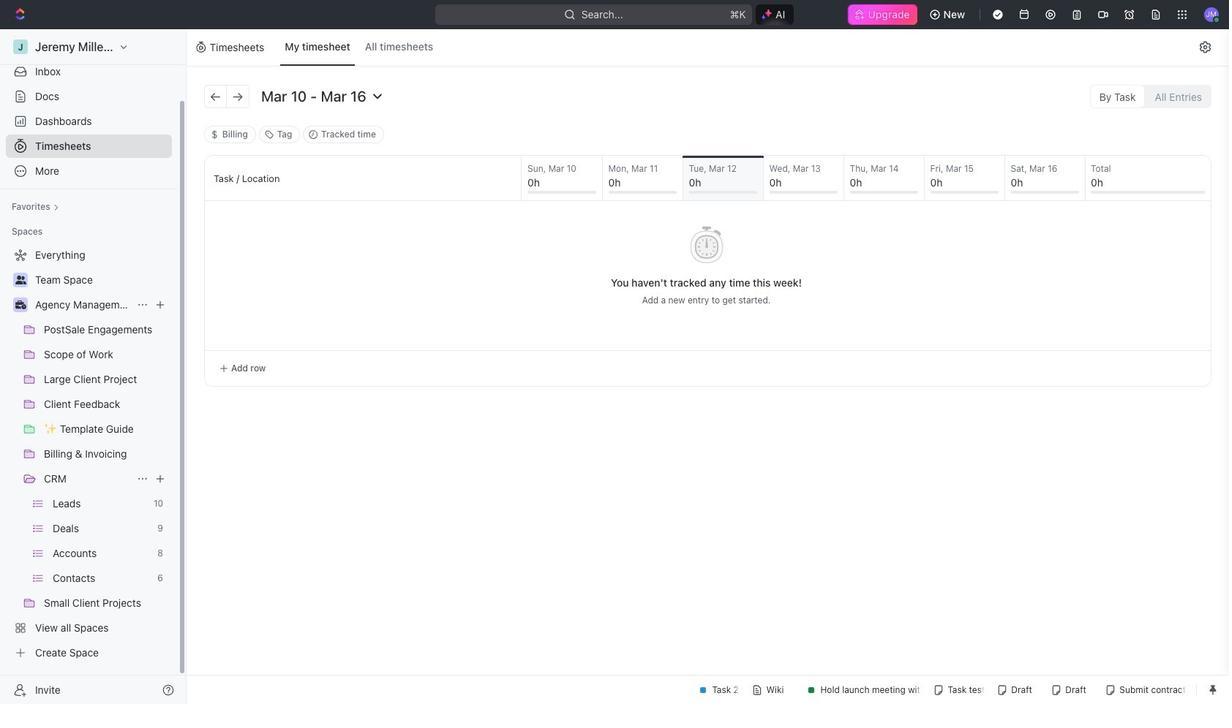 Task type: locate. For each thing, give the bounding box(es) containing it.
user group image
[[15, 276, 26, 285]]

sidebar navigation
[[0, 29, 190, 705]]

tree
[[6, 244, 172, 665]]



Task type: vqa. For each thing, say whether or not it's contained in the screenshot.
alert
no



Task type: describe. For each thing, give the bounding box(es) containing it.
jeremy miller's workspace, , element
[[13, 40, 28, 54]]

tree inside the sidebar navigation
[[6, 244, 172, 665]]

business time image
[[15, 301, 26, 310]]



